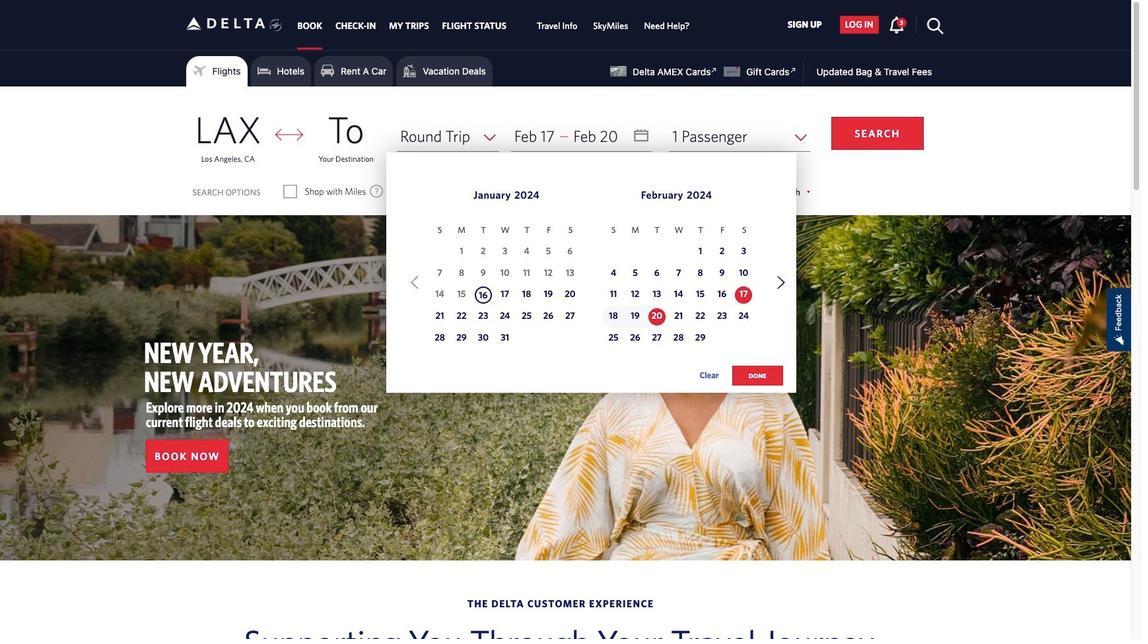 Task type: vqa. For each thing, say whether or not it's contained in the screenshot.
Skymiles link
no



Task type: describe. For each thing, give the bounding box(es) containing it.
calendar expanded, use arrow keys to select date application
[[386, 153, 797, 400]]

delta air lines image
[[186, 3, 265, 44]]



Task type: locate. For each thing, give the bounding box(es) containing it.
skyteam image
[[269, 5, 282, 46]]

None field
[[397, 121, 499, 152], [669, 121, 811, 152], [397, 121, 499, 152], [669, 121, 811, 152]]

None text field
[[511, 121, 652, 152]]

tab list
[[291, 0, 698, 50]]

this link opens another site in a new window that may not follow the same accessibility policies as delta air lines. image
[[787, 64, 800, 77]]

this link opens another site in a new window that may not follow the same accessibility policies as delta air lines. image
[[708, 64, 721, 77]]

tab panel
[[0, 87, 1132, 400]]

None checkbox
[[284, 185, 296, 198], [521, 185, 532, 198], [284, 185, 296, 198], [521, 185, 532, 198]]



